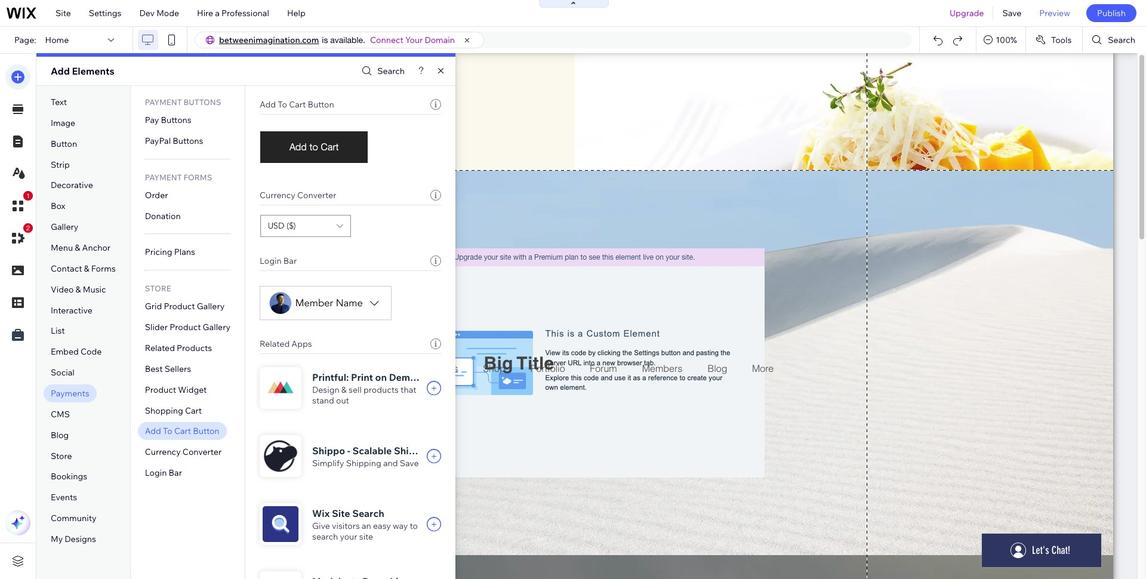Task type: describe. For each thing, give the bounding box(es) containing it.
cms
[[51, 409, 70, 420]]

100% button
[[977, 27, 1026, 53]]

0 vertical spatial currency converter
[[260, 190, 337, 201]]

0 vertical spatial cart
[[289, 99, 306, 110]]

& for menu
[[75, 243, 80, 253]]

0 vertical spatial search button
[[1084, 27, 1147, 53]]

1 vertical spatial add
[[260, 99, 276, 110]]

pricing plans
[[145, 247, 195, 258]]

menu & anchor
[[51, 243, 111, 253]]

paypal
[[145, 136, 171, 146]]

dev
[[139, 8, 155, 19]]

1 vertical spatial bar
[[169, 468, 182, 479]]

demand
[[389, 372, 428, 383]]

out
[[336, 395, 349, 406]]

0 horizontal spatial currency converter
[[145, 447, 222, 458]]

1 horizontal spatial login bar
[[260, 256, 297, 266]]

box
[[51, 201, 65, 212]]

0 vertical spatial gallery
[[51, 222, 78, 232]]

gallery for grid product gallery
[[197, 301, 225, 312]]

& inside printful: print on demand design & sell products that stand out
[[342, 385, 347, 395]]

video
[[51, 284, 74, 295]]

events
[[51, 492, 77, 503]]

your
[[406, 35, 423, 45]]

0 vertical spatial add
[[51, 65, 70, 77]]

home
[[45, 35, 69, 45]]

shopping cart
[[145, 405, 202, 416]]

print
[[351, 372, 373, 383]]

strip
[[51, 159, 70, 170]]

domain
[[425, 35, 455, 45]]

0 vertical spatial bar
[[284, 256, 297, 266]]

connect
[[370, 35, 404, 45]]

settings
[[89, 8, 122, 19]]

upgrade
[[950, 8, 985, 19]]

pricing
[[145, 247, 172, 258]]

site inside wix site search give visitors an easy way to search your site
[[332, 508, 350, 520]]

is
[[322, 35, 328, 45]]

betweenimagination.com
[[219, 35, 319, 45]]

menu
[[51, 243, 73, 253]]

dev mode
[[139, 8, 179, 19]]

community
[[51, 513, 96, 524]]

& for video
[[76, 284, 81, 295]]

list
[[51, 326, 65, 337]]

shopping
[[145, 405, 183, 416]]

payment for payment forms
[[145, 172, 182, 182]]

order
[[145, 190, 168, 201]]

pay buttons
[[145, 115, 192, 125]]

2
[[26, 225, 30, 232]]

visitors
[[332, 521, 360, 532]]

0 horizontal spatial login bar
[[145, 468, 182, 479]]

save inside shippo - scalable shipping simplify shipping and save
[[400, 458, 419, 469]]

shippo
[[312, 445, 345, 457]]

tools
[[1052, 35, 1072, 45]]

give
[[312, 521, 330, 532]]

products
[[364, 385, 399, 395]]

my
[[51, 534, 63, 545]]

your
[[340, 532, 358, 542]]

payment buttons
[[145, 97, 221, 107]]

0 horizontal spatial currency
[[145, 447, 181, 458]]

gallery for slider product gallery
[[203, 322, 231, 333]]

an
[[362, 521, 371, 532]]

video & music
[[51, 284, 106, 295]]

on
[[375, 372, 387, 383]]

1 horizontal spatial button
[[193, 426, 220, 437]]

0 horizontal spatial forms
[[91, 263, 116, 274]]

design
[[312, 385, 340, 395]]

interactive
[[51, 305, 93, 316]]

1
[[26, 192, 30, 200]]

0 vertical spatial store
[[145, 284, 171, 293]]

tools button
[[1027, 27, 1083, 53]]

product for grid
[[164, 301, 195, 312]]

2 vertical spatial cart
[[174, 426, 191, 437]]

mode
[[157, 8, 179, 19]]

donation
[[145, 211, 181, 221]]

1 vertical spatial button
[[51, 138, 77, 149]]

blog
[[51, 430, 69, 441]]

-
[[347, 445, 351, 457]]

elements
[[72, 65, 115, 77]]

related products
[[145, 343, 212, 354]]

image
[[51, 118, 75, 128]]

1 horizontal spatial login
[[260, 256, 282, 266]]

0 vertical spatial shipping
[[394, 445, 436, 457]]

decorative
[[51, 180, 93, 191]]

that
[[401, 385, 417, 395]]

hire a professional
[[197, 8, 269, 19]]

slider product gallery
[[145, 322, 231, 333]]

best
[[145, 364, 163, 374]]

contact
[[51, 263, 82, 274]]

search
[[312, 532, 338, 542]]

buttons for paypal buttons
[[173, 136, 203, 146]]

1 vertical spatial to
[[163, 426, 172, 437]]

slider
[[145, 322, 168, 333]]

products
[[177, 343, 212, 354]]



Task type: locate. For each thing, give the bounding box(es) containing it.
0 horizontal spatial shipping
[[346, 458, 382, 469]]

1 horizontal spatial converter
[[297, 190, 337, 201]]

search button down publish
[[1084, 27, 1147, 53]]

grid product gallery
[[145, 301, 225, 312]]

& left 'sell'
[[342, 385, 347, 395]]

related
[[260, 339, 290, 349], [145, 343, 175, 354]]

save
[[1003, 8, 1022, 19], [400, 458, 419, 469]]

0 vertical spatial payment
[[145, 97, 182, 107]]

product up shopping
[[145, 385, 176, 395]]

0 horizontal spatial converter
[[183, 447, 222, 458]]

product down grid product gallery
[[170, 322, 201, 333]]

0 horizontal spatial related
[[145, 343, 175, 354]]

store up grid
[[145, 284, 171, 293]]

shipping up and
[[394, 445, 436, 457]]

forms down paypal buttons
[[184, 172, 212, 182]]

plans
[[174, 247, 195, 258]]

bar
[[284, 256, 297, 266], [169, 468, 182, 479]]

1 horizontal spatial store
[[145, 284, 171, 293]]

to
[[278, 99, 287, 110], [163, 426, 172, 437]]

1 horizontal spatial add to cart button
[[260, 99, 334, 110]]

0 vertical spatial buttons
[[184, 97, 221, 107]]

help
[[287, 8, 306, 19]]

printful:
[[312, 372, 349, 383]]

site
[[359, 532, 373, 542]]

anchor
[[82, 243, 111, 253]]

product widget
[[145, 385, 207, 395]]

gallery up products
[[203, 322, 231, 333]]

scalable
[[353, 445, 392, 457]]

related down slider
[[145, 343, 175, 354]]

save right and
[[400, 458, 419, 469]]

1 vertical spatial save
[[400, 458, 419, 469]]

1 vertical spatial login
[[145, 468, 167, 479]]

designs
[[65, 534, 96, 545]]

1 vertical spatial login bar
[[145, 468, 182, 479]]

product up slider product gallery
[[164, 301, 195, 312]]

best sellers
[[145, 364, 191, 374]]

bookings
[[51, 472, 87, 482]]

save up 100%
[[1003, 8, 1022, 19]]

site up home
[[56, 8, 71, 19]]

preview
[[1040, 8, 1071, 19]]

my designs
[[51, 534, 96, 545]]

payment up order
[[145, 172, 182, 182]]

embed
[[51, 347, 79, 357]]

apps
[[292, 339, 312, 349]]

1 vertical spatial search button
[[359, 62, 405, 80]]

way
[[393, 521, 408, 532]]

1 button
[[5, 191, 33, 219]]

buttons for pay buttons
[[161, 115, 192, 125]]

0 horizontal spatial button
[[51, 138, 77, 149]]

contact & forms
[[51, 263, 116, 274]]

2 payment from the top
[[145, 172, 182, 182]]

publish button
[[1087, 4, 1137, 22]]

0 horizontal spatial login
[[145, 468, 167, 479]]

shippo - scalable shipping simplify shipping and save
[[312, 445, 436, 469]]

1 horizontal spatial currency converter
[[260, 190, 337, 201]]

buttons
[[184, 97, 221, 107], [161, 115, 192, 125], [173, 136, 203, 146]]

search up an
[[353, 508, 385, 520]]

2 horizontal spatial button
[[308, 99, 334, 110]]

related apps
[[260, 339, 312, 349]]

1 horizontal spatial bar
[[284, 256, 297, 266]]

related for related products
[[145, 343, 175, 354]]

& right contact
[[84, 263, 89, 274]]

converter
[[297, 190, 337, 201], [183, 447, 222, 458]]

easy
[[373, 521, 391, 532]]

0 horizontal spatial save
[[400, 458, 419, 469]]

0 horizontal spatial site
[[56, 8, 71, 19]]

search button down connect
[[359, 62, 405, 80]]

1 vertical spatial product
[[170, 322, 201, 333]]

login
[[260, 256, 282, 266], [145, 468, 167, 479]]

wix
[[312, 508, 330, 520]]

sell
[[349, 385, 362, 395]]

0 vertical spatial forms
[[184, 172, 212, 182]]

buttons up pay buttons
[[184, 97, 221, 107]]

and
[[383, 458, 398, 469]]

search down publish
[[1109, 35, 1136, 45]]

0 horizontal spatial to
[[163, 426, 172, 437]]

&
[[75, 243, 80, 253], [84, 263, 89, 274], [76, 284, 81, 295], [342, 385, 347, 395]]

sellers
[[165, 364, 191, 374]]

2 vertical spatial button
[[193, 426, 220, 437]]

0 vertical spatial add to cart button
[[260, 99, 334, 110]]

related left the apps
[[260, 339, 290, 349]]

1 vertical spatial search
[[378, 66, 405, 76]]

search button
[[1084, 27, 1147, 53], [359, 62, 405, 80]]

social
[[51, 367, 74, 378]]

search
[[1109, 35, 1136, 45], [378, 66, 405, 76], [353, 508, 385, 520]]

2 vertical spatial buttons
[[173, 136, 203, 146]]

0 horizontal spatial search button
[[359, 62, 405, 80]]

0 vertical spatial converter
[[297, 190, 337, 201]]

buttons down payment buttons
[[161, 115, 192, 125]]

product
[[164, 301, 195, 312], [170, 322, 201, 333], [145, 385, 176, 395]]

2 vertical spatial add
[[145, 426, 161, 437]]

search down the is available. connect your domain
[[378, 66, 405, 76]]

pay
[[145, 115, 159, 125]]

1 horizontal spatial add
[[145, 426, 161, 437]]

currency converter
[[260, 190, 337, 201], [145, 447, 222, 458]]

& right video
[[76, 284, 81, 295]]

text
[[51, 97, 67, 108]]

is available. connect your domain
[[322, 35, 455, 45]]

1 vertical spatial buttons
[[161, 115, 192, 125]]

to
[[410, 521, 418, 532]]

stand
[[312, 395, 334, 406]]

1 payment from the top
[[145, 97, 182, 107]]

1 horizontal spatial to
[[278, 99, 287, 110]]

1 vertical spatial payment
[[145, 172, 182, 182]]

store down blog
[[51, 451, 72, 462]]

save button
[[994, 0, 1031, 26]]

music
[[83, 284, 106, 295]]

0 vertical spatial site
[[56, 8, 71, 19]]

1 horizontal spatial currency
[[260, 190, 296, 201]]

shipping
[[394, 445, 436, 457], [346, 458, 382, 469]]

professional
[[222, 8, 269, 19]]

1 vertical spatial currency
[[145, 447, 181, 458]]

payment forms
[[145, 172, 212, 182]]

printful: print on demand design & sell products that stand out
[[312, 372, 428, 406]]

code
[[81, 347, 102, 357]]

product for slider
[[170, 322, 201, 333]]

0 vertical spatial save
[[1003, 8, 1022, 19]]

1 vertical spatial cart
[[185, 405, 202, 416]]

1 horizontal spatial site
[[332, 508, 350, 520]]

100%
[[997, 35, 1018, 45]]

preview button
[[1031, 0, 1080, 26]]

2 horizontal spatial add
[[260, 99, 276, 110]]

0 vertical spatial to
[[278, 99, 287, 110]]

1 vertical spatial converter
[[183, 447, 222, 458]]

2 vertical spatial search
[[353, 508, 385, 520]]

publish
[[1098, 8, 1127, 19]]

1 horizontal spatial save
[[1003, 8, 1022, 19]]

1 vertical spatial site
[[332, 508, 350, 520]]

buttons for payment buttons
[[184, 97, 221, 107]]

1 horizontal spatial search button
[[1084, 27, 1147, 53]]

login bar
[[260, 256, 297, 266], [145, 468, 182, 479]]

& right 'menu'
[[75, 243, 80, 253]]

& for contact
[[84, 263, 89, 274]]

search inside wix site search give visitors an easy way to search your site
[[353, 508, 385, 520]]

embed code
[[51, 347, 102, 357]]

1 horizontal spatial shipping
[[394, 445, 436, 457]]

gallery up slider product gallery
[[197, 301, 225, 312]]

cart
[[289, 99, 306, 110], [185, 405, 202, 416], [174, 426, 191, 437]]

0 vertical spatial currency
[[260, 190, 296, 201]]

widget
[[178, 385, 207, 395]]

0 vertical spatial button
[[308, 99, 334, 110]]

0 horizontal spatial add to cart button
[[145, 426, 220, 437]]

add
[[51, 65, 70, 77], [260, 99, 276, 110], [145, 426, 161, 437]]

payment up pay buttons
[[145, 97, 182, 107]]

site up the visitors
[[332, 508, 350, 520]]

save inside button
[[1003, 8, 1022, 19]]

related for related apps
[[260, 339, 290, 349]]

1 horizontal spatial related
[[260, 339, 290, 349]]

1 vertical spatial currency converter
[[145, 447, 222, 458]]

payment
[[145, 97, 182, 107], [145, 172, 182, 182]]

payment for payment buttons
[[145, 97, 182, 107]]

1 vertical spatial add to cart button
[[145, 426, 220, 437]]

forms down anchor
[[91, 263, 116, 274]]

2 vertical spatial gallery
[[203, 322, 231, 333]]

shipping down the scalable
[[346, 458, 382, 469]]

wix site search give visitors an easy way to search your site
[[312, 508, 418, 542]]

available.
[[331, 35, 366, 45]]

0 vertical spatial search
[[1109, 35, 1136, 45]]

hire
[[197, 8, 213, 19]]

0 horizontal spatial add
[[51, 65, 70, 77]]

grid
[[145, 301, 162, 312]]

2 vertical spatial product
[[145, 385, 176, 395]]

0 vertical spatial product
[[164, 301, 195, 312]]

gallery up 'menu'
[[51, 222, 78, 232]]

0 vertical spatial login bar
[[260, 256, 297, 266]]

0 vertical spatial login
[[260, 256, 282, 266]]

1 horizontal spatial forms
[[184, 172, 212, 182]]

1 vertical spatial forms
[[91, 263, 116, 274]]

currency
[[260, 190, 296, 201], [145, 447, 181, 458]]

0 horizontal spatial store
[[51, 451, 72, 462]]

1 vertical spatial gallery
[[197, 301, 225, 312]]

0 horizontal spatial bar
[[169, 468, 182, 479]]

site
[[56, 8, 71, 19], [332, 508, 350, 520]]

simplify
[[312, 458, 344, 469]]

1 vertical spatial store
[[51, 451, 72, 462]]

buttons down pay buttons
[[173, 136, 203, 146]]

payments
[[51, 388, 89, 399]]

1 vertical spatial shipping
[[346, 458, 382, 469]]



Task type: vqa. For each thing, say whether or not it's contained in the screenshot.
Blog
yes



